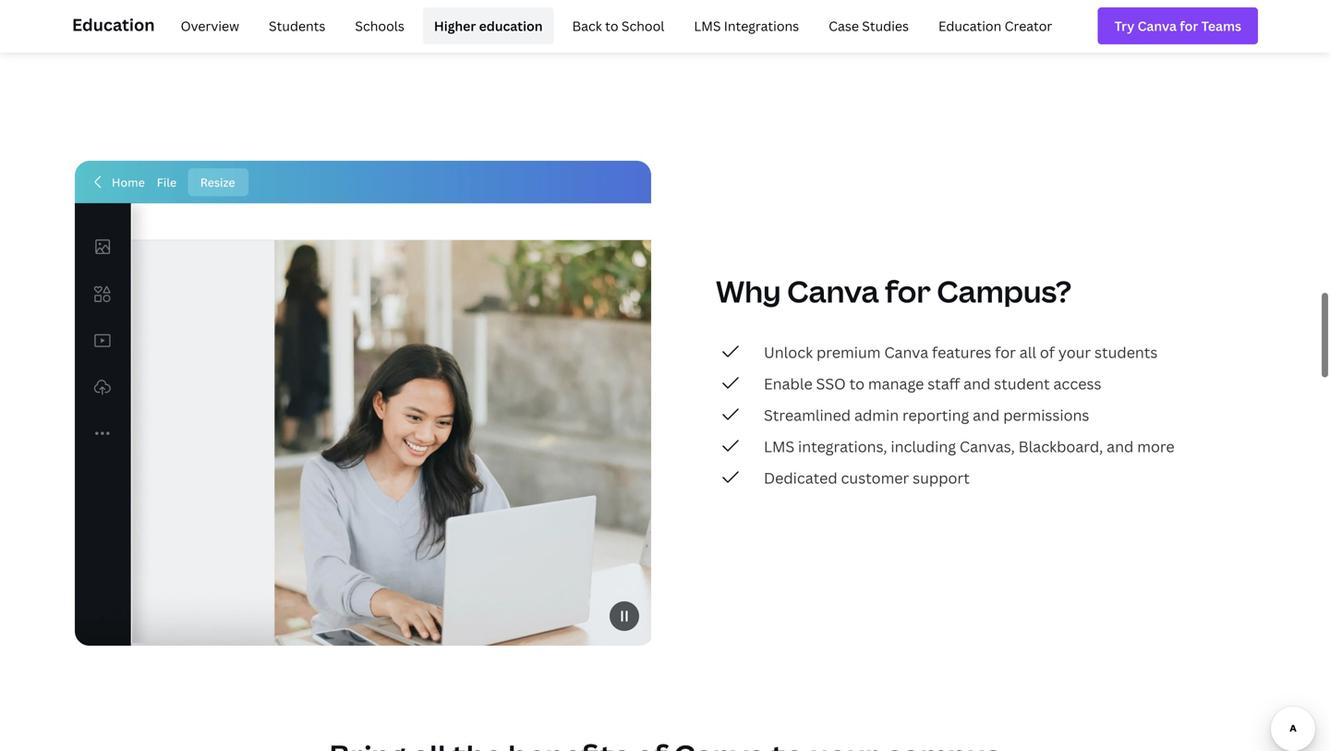 Task type: describe. For each thing, give the bounding box(es) containing it.
enable sso to manage staff and student access
[[764, 374, 1102, 394]]

dedicated customer support
[[764, 468, 970, 488]]

to inside education element
[[605, 17, 619, 35]]

overview link
[[170, 7, 250, 44]]

overview
[[181, 17, 239, 35]]

case
[[829, 17, 859, 35]]

premium
[[817, 343, 881, 362]]

streamlined
[[764, 405, 851, 425]]

all
[[1020, 343, 1037, 362]]

canvas,
[[960, 437, 1015, 457]]

lms integrations link
[[683, 7, 811, 44]]

1 vertical spatial to
[[850, 374, 865, 394]]

unlock
[[764, 343, 813, 362]]

student
[[995, 374, 1050, 394]]

blackboard,
[[1019, 437, 1104, 457]]

integrations,
[[798, 437, 888, 457]]

0 horizontal spatial for
[[885, 271, 931, 312]]

integrations
[[724, 17, 800, 35]]

education creator
[[939, 17, 1053, 35]]

higher education
[[434, 17, 543, 35]]

of
[[1040, 343, 1055, 362]]

schools link
[[344, 7, 416, 44]]

higher education link
[[423, 7, 554, 44]]

streamlined admin reporting and permissions
[[764, 405, 1090, 425]]

campus?
[[937, 271, 1072, 312]]

1 vertical spatial and
[[973, 405, 1000, 425]]

reporting
[[903, 405, 970, 425]]

education element
[[72, 0, 1259, 52]]

permissions
[[1004, 405, 1090, 425]]

creator
[[1005, 17, 1053, 35]]

1 horizontal spatial for
[[995, 343, 1016, 362]]

staff
[[928, 374, 960, 394]]

education for education creator
[[939, 17, 1002, 35]]



Task type: locate. For each thing, give the bounding box(es) containing it.
features
[[932, 343, 992, 362]]

and left more on the right bottom of page
[[1107, 437, 1134, 457]]

education for education
[[72, 13, 155, 36]]

1 horizontal spatial canva
[[885, 343, 929, 362]]

students
[[269, 17, 326, 35]]

to
[[605, 17, 619, 35], [850, 374, 865, 394]]

including
[[891, 437, 956, 457]]

canva up premium
[[787, 271, 879, 312]]

customer
[[841, 468, 910, 488]]

back to school
[[572, 17, 665, 35]]

why
[[716, 271, 781, 312]]

0 vertical spatial lms
[[694, 17, 721, 35]]

education creator link
[[928, 7, 1064, 44]]

your
[[1059, 343, 1092, 362]]

1 horizontal spatial to
[[850, 374, 865, 394]]

education
[[72, 13, 155, 36], [939, 17, 1002, 35]]

students
[[1095, 343, 1158, 362]]

back to school link
[[561, 7, 676, 44]]

0 vertical spatial for
[[885, 271, 931, 312]]

why canva for campus?
[[716, 271, 1072, 312]]

1 horizontal spatial lms
[[764, 437, 795, 457]]

and for staff
[[964, 374, 991, 394]]

0 horizontal spatial canva
[[787, 271, 879, 312]]

lms left integrations
[[694, 17, 721, 35]]

lms up the dedicated on the right of page
[[764, 437, 795, 457]]

for left 'all'
[[995, 343, 1016, 362]]

0 horizontal spatial education
[[72, 13, 155, 36]]

case studies link
[[818, 7, 920, 44]]

to right sso
[[850, 374, 865, 394]]

0 horizontal spatial to
[[605, 17, 619, 35]]

for up unlock premium canva features for all of your students
[[885, 271, 931, 312]]

for
[[885, 271, 931, 312], [995, 343, 1016, 362]]

1 vertical spatial lms
[[764, 437, 795, 457]]

0 horizontal spatial lms
[[694, 17, 721, 35]]

2 vertical spatial and
[[1107, 437, 1134, 457]]

admin
[[855, 405, 899, 425]]

1 vertical spatial for
[[995, 343, 1016, 362]]

and for blackboard,
[[1107, 437, 1134, 457]]

1 horizontal spatial education
[[939, 17, 1002, 35]]

access
[[1054, 374, 1102, 394]]

more
[[1138, 437, 1175, 457]]

enable
[[764, 374, 813, 394]]

schools
[[355, 17, 405, 35]]

students link
[[258, 7, 337, 44]]

and up the canvas, on the right bottom of the page
[[973, 405, 1000, 425]]

0 vertical spatial and
[[964, 374, 991, 394]]

lms inside education element
[[694, 17, 721, 35]]

lms for lms integrations, including canvas, blackboard, and more
[[764, 437, 795, 457]]

0 vertical spatial canva
[[787, 271, 879, 312]]

manage
[[869, 374, 924, 394]]

canva
[[787, 271, 879, 312], [885, 343, 929, 362]]

sso
[[816, 374, 846, 394]]

lms
[[694, 17, 721, 35], [764, 437, 795, 457]]

and right staff
[[964, 374, 991, 394]]

dedicated
[[764, 468, 838, 488]]

studies
[[862, 17, 909, 35]]

and
[[964, 374, 991, 394], [973, 405, 1000, 425], [1107, 437, 1134, 457]]

school
[[622, 17, 665, 35]]

education inside menu bar
[[939, 17, 1002, 35]]

menu bar
[[162, 7, 1064, 44]]

support
[[913, 468, 970, 488]]

menu bar containing overview
[[162, 7, 1064, 44]]

back
[[572, 17, 602, 35]]

canva up manage
[[885, 343, 929, 362]]

lms integrations, including canvas, blackboard, and more
[[764, 437, 1175, 457]]

0 vertical spatial to
[[605, 17, 619, 35]]

case studies
[[829, 17, 909, 35]]

unlock premium canva features for all of your students
[[764, 343, 1158, 362]]

1 vertical spatial canva
[[885, 343, 929, 362]]

to right back
[[605, 17, 619, 35]]

lms integrations
[[694, 17, 800, 35]]

lms for lms integrations
[[694, 17, 721, 35]]

higher
[[434, 17, 476, 35]]

menu bar inside education element
[[162, 7, 1064, 44]]

education
[[479, 17, 543, 35]]



Task type: vqa. For each thing, say whether or not it's contained in the screenshot.
all
yes



